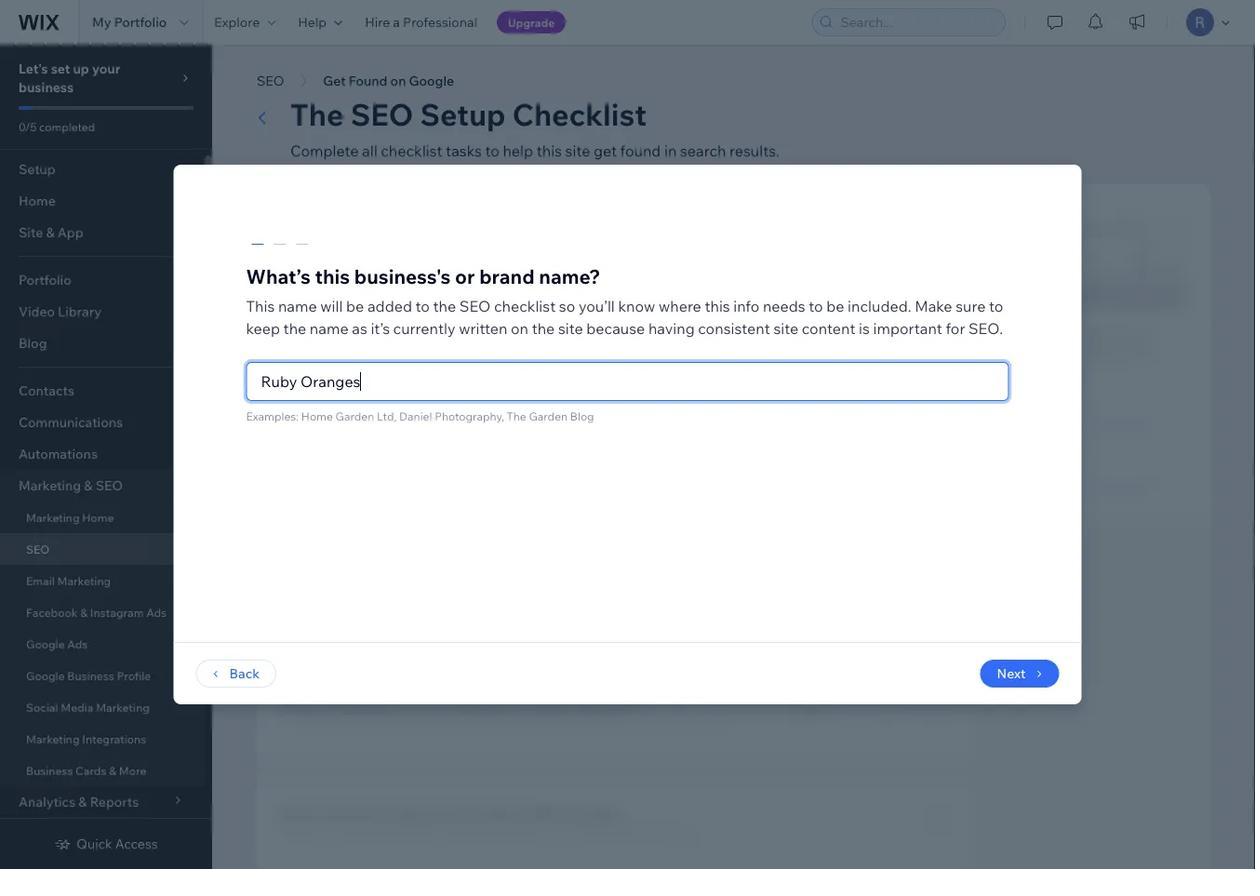 Task type: vqa. For each thing, say whether or not it's contained in the screenshot.
top Business
yes



Task type: locate. For each thing, give the bounding box(es) containing it.
seo learning hub link
[[1040, 417, 1152, 433]]

0 vertical spatial business
[[67, 669, 114, 683]]

0 vertical spatial the
[[290, 95, 344, 133]]

so
[[559, 297, 576, 316]]

sure
[[956, 297, 986, 316]]

these left essential
[[553, 285, 587, 301]]

0 horizontal spatial get
[[311, 285, 331, 301]]

ads right 'instagram'
[[146, 606, 167, 620]]

0 horizontal spatial checklist
[[381, 142, 443, 160]]

the right make
[[465, 715, 485, 731]]

step 2: optimize the site pages for search engines heading
[[279, 693, 735, 715]]

1 horizontal spatial hire
[[1040, 479, 1065, 496]]

step inside the step 1: get the homepage ready for google search help get this site found online by completing these essential tasks.
[[279, 264, 313, 283]]

hire a professional
[[365, 14, 478, 30]]

setup inside see how the seo setup checklist helps this site. watch video
[[1120, 327, 1157, 343]]

the down seo button
[[290, 95, 344, 133]]

home link
[[0, 185, 205, 217]]

0 vertical spatial step
[[279, 264, 313, 283]]

1 vertical spatial get
[[311, 285, 331, 301]]

it
[[582, 826, 590, 842]]

2 horizontal spatial home
[[301, 409, 333, 423]]

this up as
[[334, 285, 357, 301]]

1 vertical spatial get
[[331, 264, 357, 283]]

0 horizontal spatial your
[[92, 61, 120, 77]]

setup
[[420, 95, 506, 133], [19, 161, 56, 177], [1120, 327, 1157, 343]]

0 horizontal spatial found
[[384, 285, 420, 301]]

get down 1:
[[311, 285, 331, 301]]

is down 3: at bottom
[[310, 826, 319, 842]]

0 vertical spatial get
[[323, 73, 346, 89]]

complete inside step 2: optimize the site pages for search engines complete these tasks to make the site pages easier to find in search results.
[[279, 715, 339, 731]]

0 vertical spatial help
[[298, 14, 327, 30]]

marketing for home
[[26, 511, 80, 525]]

this
[[537, 142, 562, 160], [315, 264, 350, 289], [334, 285, 357, 301], [705, 297, 731, 316], [1107, 344, 1129, 360], [456, 805, 483, 824], [656, 826, 679, 842]]

found for checklist
[[621, 142, 661, 160]]

be up content
[[827, 297, 845, 316]]

marketing down automations
[[19, 478, 81, 494]]

by
[[463, 285, 478, 301]]

1 vertical spatial business
[[26, 764, 73, 778]]

in inside step 3: keep building on this site's seo progress seo is a work in progress. learn more about what it can do for this site.
[[365, 826, 376, 842]]

1 horizontal spatial found
[[621, 142, 661, 160]]

the inside the seo setup checklist complete all checklist tasks to help this site get found in search results.
[[290, 95, 344, 133]]

help right 'this'
[[279, 285, 308, 301]]

seo inside seo link
[[26, 542, 50, 556]]

0 vertical spatial ads
[[146, 606, 167, 620]]

checklist up the watch
[[1012, 344, 1068, 360]]

2 horizontal spatial found
[[787, 425, 834, 446]]

0 vertical spatial &
[[84, 478, 93, 494]]

name down "will"
[[310, 319, 349, 338]]

0 vertical spatial found
[[621, 142, 661, 160]]

ads up google business profile
[[67, 637, 88, 651]]

this up consistent
[[705, 297, 731, 316]]

0 vertical spatial these
[[553, 285, 587, 301]]

0 vertical spatial setup
[[420, 95, 506, 133]]

home
[[19, 193, 56, 209], [301, 409, 333, 423], [82, 511, 114, 525]]

2 vertical spatial in
[[365, 826, 376, 842]]

site up make
[[427, 694, 454, 713]]

0 vertical spatial your
[[92, 61, 120, 77]]

step left 3: at bottom
[[279, 805, 313, 824]]

results.
[[730, 142, 780, 160], [692, 715, 735, 731]]

1 horizontal spatial be
[[827, 297, 845, 316]]

make
[[429, 715, 462, 731]]

1 horizontal spatial a
[[393, 14, 400, 30]]

1 step from the top
[[279, 264, 313, 283]]

0 horizontal spatial be
[[346, 297, 364, 316]]

1 horizontal spatial is
[[859, 319, 870, 338]]

these inside the step 1: get the homepage ready for google search help get this site found online by completing these essential tasks.
[[553, 285, 587, 301]]

1 vertical spatial the
[[507, 409, 527, 423]]

a left professional
[[393, 14, 400, 30]]

1 vertical spatial a
[[322, 826, 329, 842]]

site's
[[486, 805, 523, 824]]

ads
[[146, 606, 167, 620], [67, 637, 88, 651]]

0 horizontal spatial the
[[290, 95, 344, 133]]

business inside 'link'
[[26, 764, 73, 778]]

marketing inside marketing integrations link
[[26, 732, 80, 746]]

checklist up help
[[513, 95, 647, 133]]

2 vertical spatial search
[[648, 715, 689, 731]]

0 vertical spatial hire
[[365, 14, 390, 30]]

garden up start
[[529, 409, 568, 423]]

seo up email
[[26, 542, 50, 556]]

step 2: optimize the site pages for search engines complete these tasks to make the site pages easier to find in search results.
[[279, 694, 735, 731]]

a down 3: at bottom
[[322, 826, 329, 842]]

marketing integrations
[[26, 732, 146, 746]]

step inside step 2: optimize the site pages for search engines complete these tasks to make the site pages easier to find in search results.
[[279, 694, 313, 713]]

this right help
[[537, 142, 562, 160]]

0 horizontal spatial in
[[365, 826, 376, 842]]

found inside the seo setup checklist complete all checklist tasks to help this site get found in search results.
[[621, 142, 661, 160]]

business left cards
[[26, 764, 73, 778]]

0 vertical spatial site.
[[1132, 344, 1157, 360]]

1 horizontal spatial tasks
[[446, 142, 482, 160]]

setup down 1:12
[[1120, 327, 1157, 343]]

1 horizontal spatial in
[[634, 715, 645, 731]]

& down automations link
[[84, 478, 93, 494]]

1 vertical spatial in
[[634, 715, 645, 731]]

1 horizontal spatial checklist
[[1012, 344, 1068, 360]]

get inside the seo setup checklist complete all checklist tasks to help this site get found in search results.
[[594, 142, 617, 160]]

for down sure on the right of page
[[946, 319, 966, 338]]

0 horizontal spatial is
[[310, 826, 319, 842]]

1 horizontal spatial garden
[[529, 409, 568, 423]]

seo down automations link
[[96, 478, 123, 494]]

garden left "ltd,"
[[336, 409, 374, 423]]

upgrade button
[[497, 11, 566, 34]]

email
[[26, 574, 55, 588]]

more
[[476, 826, 508, 842]]

checklist inside the seo setup checklist complete all checklist tasks to help this site get found in search results.
[[513, 95, 647, 133]]

1 vertical spatial &
[[80, 606, 88, 620]]

home inside 'link'
[[82, 511, 114, 525]]

site up it's
[[359, 285, 381, 301]]

this up learn
[[456, 805, 483, 824]]

these down optimize
[[342, 715, 376, 731]]

get inside button
[[323, 73, 346, 89]]

1 vertical spatial setup
[[19, 161, 56, 177]]

0 horizontal spatial setup
[[19, 161, 56, 177]]

0 horizontal spatial site.
[[682, 826, 706, 842]]

marketing down social
[[26, 732, 80, 746]]

quick
[[77, 836, 112, 852]]

site right help
[[566, 142, 591, 160]]

complete down '2:'
[[279, 715, 339, 731]]

get right journey
[[756, 425, 783, 446]]

the up added
[[361, 264, 384, 283]]

2 horizontal spatial in
[[665, 142, 677, 160]]

1 horizontal spatial these
[[553, 285, 587, 301]]

for left the engines
[[504, 694, 524, 713]]

1 vertical spatial tasks
[[379, 715, 411, 731]]

google
[[409, 73, 454, 89], [535, 264, 588, 283], [862, 425, 921, 446], [26, 637, 65, 651], [26, 669, 65, 683]]

complete inside the seo setup checklist complete all checklist tasks to help this site get found in search results.
[[290, 142, 359, 160]]

2 step from the top
[[279, 694, 313, 713]]

0 vertical spatial a
[[393, 14, 400, 30]]

1 vertical spatial these
[[342, 715, 376, 731]]

seo up helps
[[1090, 327, 1117, 343]]

1 vertical spatial found
[[384, 285, 420, 301]]

0 vertical spatial name
[[278, 297, 317, 316]]

tasks.
[[647, 285, 681, 301]]

for inside step 2: optimize the site pages for search engines complete these tasks to make the site pages easier to find in search results.
[[504, 694, 524, 713]]

or
[[455, 264, 475, 289]]

home right examples:
[[301, 409, 333, 423]]

checklist down brand
[[494, 297, 556, 316]]

found
[[349, 73, 388, 89]]

marketing inside marketing & seo dropdown button
[[19, 478, 81, 494]]

step inside step 3: keep building on this site's seo progress seo is a work in progress. learn more about what it can do for this site.
[[279, 805, 313, 824]]

1 vertical spatial name
[[310, 319, 349, 338]]

tasks inside step 2: optimize the site pages for search engines complete these tasks to make the site pages easier to find in search results.
[[379, 715, 411, 731]]

& inside dropdown button
[[84, 478, 93, 494]]

1 horizontal spatial setup
[[420, 95, 506, 133]]

daniel
[[399, 409, 432, 423]]

checklist
[[513, 95, 647, 133], [1012, 344, 1068, 360]]

your right up
[[92, 61, 120, 77]]

in inside the seo setup checklist complete all checklist tasks to help this site get found in search results.
[[665, 142, 677, 160]]

name left "will"
[[278, 297, 317, 316]]

the down the completing
[[532, 319, 555, 338]]

1 horizontal spatial get
[[594, 142, 617, 160]]

0 horizontal spatial hire
[[365, 14, 390, 30]]

profile
[[117, 669, 151, 683]]

2 vertical spatial &
[[109, 764, 116, 778]]

get right help
[[594, 142, 617, 160]]

0 vertical spatial search
[[680, 142, 727, 160]]

0 vertical spatial is
[[859, 319, 870, 338]]

None field
[[256, 363, 1000, 400]]

0 vertical spatial complete
[[290, 142, 359, 160]]

photography,
[[435, 409, 504, 423]]

info
[[734, 297, 760, 316]]

1 vertical spatial site.
[[682, 826, 706, 842]]

0 vertical spatial pages
[[457, 694, 500, 713]]

see
[[1012, 327, 1035, 343]]

0 vertical spatial results.
[[730, 142, 780, 160]]

0 vertical spatial in
[[665, 142, 677, 160]]

for
[[511, 264, 532, 283], [946, 319, 966, 338], [504, 694, 524, 713], [636, 826, 654, 842]]

business up social media marketing at bottom
[[67, 669, 114, 683]]

2 vertical spatial setup
[[1120, 327, 1157, 343]]

1 vertical spatial complete
[[279, 715, 339, 731]]

helps
[[1071, 344, 1104, 360]]

search inside the seo setup checklist complete all checklist tasks to help this site get found in search results.
[[680, 142, 727, 160]]

marketing & seo
[[19, 478, 123, 494]]

in
[[665, 142, 677, 160], [634, 715, 645, 731], [365, 826, 376, 842]]

marketing for &
[[19, 478, 81, 494]]

1 vertical spatial hire
[[1040, 479, 1065, 496]]

tasks down optimize
[[379, 715, 411, 731]]

site. right the do
[[682, 826, 706, 842]]

your down blog
[[592, 425, 628, 446]]

to down the engines
[[592, 715, 605, 731]]

2 garden from the left
[[529, 409, 568, 423]]

the right photography,
[[507, 409, 527, 423]]

this
[[246, 297, 275, 316]]

1 horizontal spatial site.
[[1132, 344, 1157, 360]]

& inside 'link'
[[109, 764, 116, 778]]

found for the
[[384, 285, 420, 301]]

seo down get found on google button
[[351, 95, 414, 133]]

how
[[1038, 327, 1064, 343]]

hub
[[1126, 417, 1152, 433]]

online
[[423, 285, 460, 301]]

0 horizontal spatial garden
[[336, 409, 374, 423]]

site inside the seo setup checklist complete all checklist tasks to help this site get found in search results.
[[566, 142, 591, 160]]

step
[[279, 264, 313, 283], [279, 694, 313, 713], [279, 805, 313, 824]]

garden
[[336, 409, 374, 423], [529, 409, 568, 423]]

found
[[621, 142, 661, 160], [384, 285, 420, 301], [787, 425, 834, 446]]

setup inside sidebar element
[[19, 161, 56, 177]]

seo right an
[[1085, 479, 1113, 496]]

pages left easier
[[513, 715, 550, 731]]

0 vertical spatial checklist
[[513, 95, 647, 133]]

site right make
[[488, 715, 510, 731]]

your
[[92, 61, 120, 77], [592, 425, 628, 446]]

home down marketing & seo dropdown button
[[82, 511, 114, 525]]

home down setup link in the left of the page
[[19, 193, 56, 209]]

to
[[485, 142, 500, 160], [416, 297, 430, 316], [809, 297, 824, 316], [990, 297, 1004, 316], [735, 425, 752, 446], [414, 715, 426, 731], [592, 715, 605, 731]]

this inside see how the seo setup checklist helps this site. watch video
[[1107, 344, 1129, 360]]

on inside the what's this business's or brand name? this name will be added to the seo checklist so you'll know where this info needs to be included. make sure to keep the name as it's currently written on the site because having consistent site content is important for seo.
[[511, 319, 529, 338]]

hire for hire an seo expert
[[1040, 479, 1065, 496]]

be up as
[[346, 297, 364, 316]]

checklist right all
[[381, 142, 443, 160]]

is down 'included.'
[[859, 319, 870, 338]]

step left '2:'
[[279, 694, 313, 713]]

1 vertical spatial results.
[[692, 715, 735, 731]]

help
[[503, 142, 533, 160]]

on inside button
[[391, 73, 406, 89]]

for right the do
[[636, 826, 654, 842]]

next
[[997, 666, 1026, 682]]

help right the explore
[[298, 14, 327, 30]]

seo down the explore
[[257, 73, 284, 89]]

the up helps
[[1067, 327, 1087, 343]]

found inside the step 1: get the homepage ready for google search help get this site found online by completing these essential tasks.
[[384, 285, 420, 301]]

for up the completing
[[511, 264, 532, 283]]

0 horizontal spatial tasks
[[379, 715, 411, 731]]

step for step 2: optimize the site pages for search engines
[[279, 694, 313, 713]]

step 1: get the homepage ready for google search heading
[[279, 263, 681, 285]]

1 vertical spatial home
[[301, 409, 333, 423]]

setup up help
[[420, 95, 506, 133]]

1 vertical spatial checklist
[[494, 297, 556, 316]]

google ads link
[[0, 628, 205, 660]]

step for step 3: keep building on this site's seo progress
[[279, 805, 313, 824]]

content
[[802, 319, 856, 338]]

2 vertical spatial home
[[82, 511, 114, 525]]

search
[[680, 142, 727, 160], [528, 694, 575, 713], [648, 715, 689, 731]]

on inside step 3: keep building on this site's seo progress seo is a work in progress. learn more about what it can do for this site.
[[435, 805, 453, 824]]

0 horizontal spatial a
[[322, 826, 329, 842]]

to up content
[[809, 297, 824, 316]]

the seo setup checklist complete all checklist tasks to help this site get found in search results.
[[290, 95, 780, 160]]

1 horizontal spatial pages
[[513, 715, 550, 731]]

professional
[[403, 14, 478, 30]]

marketing down marketing & seo
[[26, 511, 80, 525]]

& for seo
[[84, 478, 93, 494]]

1 horizontal spatial checklist
[[494, 297, 556, 316]]

checklist inside the seo setup checklist complete all checklist tasks to help this site get found in search results.
[[381, 142, 443, 160]]

& right facebook
[[80, 606, 88, 620]]

1 vertical spatial step
[[279, 694, 313, 713]]

marketing up integrations
[[96, 701, 150, 714]]

site.
[[1132, 344, 1157, 360], [682, 826, 706, 842]]

hire left an
[[1040, 479, 1065, 496]]

know
[[619, 297, 656, 316]]

2 horizontal spatial get
[[756, 425, 783, 446]]

0 vertical spatial tasks
[[446, 142, 482, 160]]

quick access
[[77, 836, 158, 852]]

0 vertical spatial get
[[594, 142, 617, 160]]

to right journey
[[735, 425, 752, 446]]

seo button
[[248, 67, 294, 95]]

complete left all
[[290, 142, 359, 160]]

1 vertical spatial help
[[279, 285, 308, 301]]

help inside the step 1: get the homepage ready for google search help get this site found online by completing these essential tasks.
[[279, 285, 308, 301]]

this right helps
[[1107, 344, 1129, 360]]

2 horizontal spatial setup
[[1120, 327, 1157, 343]]

search
[[591, 264, 641, 283]]

included.
[[848, 297, 912, 316]]

3 step from the top
[[279, 805, 313, 824]]

setup down 0/5
[[19, 161, 56, 177]]

expert
[[1116, 479, 1155, 496]]

email marketing
[[26, 574, 111, 588]]

seo inside marketing & seo dropdown button
[[96, 478, 123, 494]]

0 horizontal spatial these
[[342, 715, 376, 731]]

watch
[[1012, 360, 1051, 377]]

marketing inside marketing home 'link'
[[26, 511, 80, 525]]

0 horizontal spatial checklist
[[513, 95, 647, 133]]

let's
[[19, 61, 48, 77]]

progress
[[561, 805, 625, 824]]

1 horizontal spatial home
[[82, 511, 114, 525]]

get right 1:
[[331, 264, 357, 283]]

where
[[659, 297, 702, 316]]

0 vertical spatial checklist
[[381, 142, 443, 160]]

marketing up facebook & instagram ads
[[57, 574, 111, 588]]

& left more
[[109, 764, 116, 778]]

pages up make
[[457, 694, 500, 713]]

to left help
[[485, 142, 500, 160]]

hire right help button on the top left
[[365, 14, 390, 30]]

&
[[84, 478, 93, 494], [80, 606, 88, 620], [109, 764, 116, 778]]

home for marketing home
[[82, 511, 114, 525]]

1 vertical spatial checklist
[[1012, 344, 1068, 360]]

to inside the seo setup checklist complete all checklist tasks to help this site get found in search results.
[[485, 142, 500, 160]]

help
[[298, 14, 327, 30], [279, 285, 308, 301]]

business's
[[355, 264, 451, 289]]

1 vertical spatial is
[[310, 826, 319, 842]]

seo up written
[[460, 297, 491, 316]]

checklist
[[381, 142, 443, 160], [494, 297, 556, 316]]

1:12 button
[[1012, 212, 1189, 310]]

what's this business's or brand name? this name will be added to the seo checklist so you'll know where this info needs to be included. make sure to keep the name as it's currently written on the site because having consistent site content is important for seo.
[[246, 264, 1004, 338]]

the
[[290, 95, 344, 133], [507, 409, 527, 423]]

1 vertical spatial ads
[[67, 637, 88, 651]]

social media marketing
[[26, 701, 150, 714]]

get left found
[[323, 73, 346, 89]]

see how the seo setup checklist helps this site. watch video
[[1012, 327, 1157, 377]]

1 horizontal spatial your
[[592, 425, 628, 446]]

help button
[[287, 0, 354, 45]]

tasks left help
[[446, 142, 482, 160]]

step left 1:
[[279, 264, 313, 283]]

2 vertical spatial step
[[279, 805, 313, 824]]

site. right helps
[[1132, 344, 1157, 360]]



Task type: describe. For each thing, give the bounding box(es) containing it.
& for instagram
[[80, 606, 88, 620]]

examples:
[[246, 409, 299, 423]]

seo inside seo button
[[257, 73, 284, 89]]

seo inside the what's this business's or brand name? this name will be added to the seo checklist so you'll know where this info needs to be included. make sure to keep the name as it's currently written on the site because having consistent site content is important for seo.
[[460, 297, 491, 316]]

is inside the what's this business's or brand name? this name will be added to the seo checklist so you'll know where this info needs to be included. make sure to keep the name as it's currently written on the site because having consistent site content is important for seo.
[[859, 319, 870, 338]]

this up "will"
[[315, 264, 350, 289]]

marketing home
[[26, 511, 114, 525]]

my portfolio
[[92, 14, 167, 30]]

video
[[1053, 360, 1089, 377]]

progress.
[[379, 826, 436, 842]]

work
[[332, 826, 362, 842]]

as
[[352, 319, 368, 338]]

Search... field
[[836, 9, 1000, 35]]

checklist inside the what's this business's or brand name? this name will be added to the seo checklist so you'll know where this info needs to be included. make sure to keep the name as it's currently written on the site because having consistent site content is important for seo.
[[494, 297, 556, 316]]

homepage
[[388, 264, 464, 283]]

setup link
[[0, 154, 205, 185]]

ready
[[467, 264, 508, 283]]

facebook & instagram ads
[[26, 606, 167, 620]]

get inside the step 1: get the homepage ready for google search help get this site found online by completing these essential tasks.
[[311, 285, 331, 301]]

seo inside the seo setup checklist complete all checklist tasks to help this site get found in search results.
[[351, 95, 414, 133]]

hire an seo expert
[[1040, 479, 1155, 496]]

get inside the step 1: get the homepage ready for google search help get this site found online by completing these essential tasks.
[[331, 264, 357, 283]]

marketing home link
[[0, 502, 205, 533]]

a inside step 3: keep building on this site's seo progress seo is a work in progress. learn more about what it can do for this site.
[[322, 826, 329, 842]]

completed
[[39, 120, 95, 134]]

0 horizontal spatial pages
[[457, 694, 500, 713]]

0/5 completed
[[19, 120, 95, 134]]

important
[[874, 319, 943, 338]]

step 1: get the homepage ready for google search help get this site found online by completing these essential tasks.
[[279, 264, 681, 301]]

more
[[119, 764, 146, 778]]

journey
[[671, 425, 732, 446]]

get found on google button
[[314, 67, 464, 95]]

a inside hire a professional link
[[393, 14, 400, 30]]

business cards & more
[[26, 764, 146, 778]]

google inside the step 1: get the homepage ready for google search help get this site found online by completing these essential tasks.
[[535, 264, 588, 283]]

site inside the step 1: get the homepage ready for google search help get this site found online by completing these essential tasks.
[[359, 285, 381, 301]]

to up currently
[[416, 297, 430, 316]]

email marketing link
[[0, 565, 205, 597]]

building
[[373, 805, 432, 824]]

back button
[[196, 660, 277, 688]]

3:
[[316, 805, 329, 824]]

these inside step 2: optimize the site pages for search engines complete these tasks to make the site pages easier to find in search results.
[[342, 715, 376, 731]]

0/5
[[19, 120, 37, 134]]

site. inside step 3: keep building on this site's seo progress seo is a work in progress. learn more about what it can do for this site.
[[682, 826, 706, 842]]

step 3: keep building on this site's seo progress heading
[[279, 803, 706, 826]]

business cards & more link
[[0, 755, 205, 787]]

media
[[61, 701, 94, 714]]

in inside step 2: optimize the site pages for search engines complete these tasks to make the site pages easier to find in search results.
[[634, 715, 645, 731]]

2 vertical spatial get
[[756, 425, 783, 446]]

essential
[[590, 285, 644, 301]]

1 garden from the left
[[336, 409, 374, 423]]

0 horizontal spatial ads
[[67, 637, 88, 651]]

set
[[51, 61, 70, 77]]

step 3: keep building on this site's seo progress seo is a work in progress. learn more about what it can do for this site.
[[279, 805, 706, 842]]

let's set up your business
[[19, 61, 120, 95]]

checklist inside see how the seo setup checklist helps this site. watch video
[[1012, 344, 1068, 360]]

needs
[[763, 297, 806, 316]]

quick access button
[[54, 836, 158, 853]]

written
[[459, 319, 508, 338]]

marketing & seo button
[[0, 470, 205, 502]]

instagram
[[90, 606, 144, 620]]

integrations
[[82, 732, 146, 746]]

0 horizontal spatial home
[[19, 193, 56, 209]]

for inside the what's this business's or brand name? this name will be added to the seo checklist so you'll know where this info needs to be included. make sure to keep the name as it's currently written on the site because having consistent site content is important for seo.
[[946, 319, 966, 338]]

is inside step 3: keep building on this site's seo progress seo is a work in progress. learn more about what it can do for this site.
[[310, 826, 319, 842]]

for inside step 3: keep building on this site's seo progress seo is a work in progress. learn more about what it can do for this site.
[[636, 826, 654, 842]]

7/19
[[877, 705, 899, 719]]

to left make
[[414, 715, 426, 731]]

it's
[[371, 319, 390, 338]]

access
[[115, 836, 158, 852]]

automations link
[[0, 438, 205, 470]]

marketing for integrations
[[26, 732, 80, 746]]

setup inside the seo setup checklist complete all checklist tasks to help this site get found in search results.
[[420, 95, 506, 133]]

help inside help button
[[298, 14, 327, 30]]

completing
[[481, 285, 550, 301]]

having
[[649, 319, 695, 338]]

marketing inside email marketing link
[[57, 574, 111, 588]]

1 vertical spatial your
[[592, 425, 628, 446]]

seo.
[[969, 319, 1004, 338]]

1 be from the left
[[346, 297, 364, 316]]

start
[[547, 425, 588, 446]]

site down so
[[559, 319, 583, 338]]

keep
[[246, 319, 280, 338]]

2:
[[316, 694, 329, 713]]

cards
[[76, 764, 107, 778]]

1 vertical spatial search
[[528, 694, 575, 713]]

tasks inside the seo setup checklist complete all checklist tasks to help this site get found in search results.
[[446, 142, 482, 160]]

1 vertical spatial pages
[[513, 715, 550, 731]]

business
[[19, 79, 74, 95]]

sidebar element
[[0, 45, 212, 869]]

explore
[[214, 14, 260, 30]]

results. inside step 2: optimize the site pages for search engines complete these tasks to make the site pages easier to find in search results.
[[692, 715, 735, 731]]

upgrade
[[508, 15, 555, 29]]

google inside button
[[409, 73, 454, 89]]

to up "seo."
[[990, 297, 1004, 316]]

learning
[[1070, 417, 1123, 433]]

facebook
[[26, 606, 78, 620]]

what
[[549, 826, 579, 842]]

ltd,
[[377, 409, 397, 423]]

site down needs
[[774, 319, 799, 338]]

brand
[[480, 264, 535, 289]]

marketing inside social media marketing 'link'
[[96, 701, 150, 714]]

step for step 1: get the homepage ready for google search
[[279, 264, 313, 283]]

make
[[915, 297, 953, 316]]

the inside see how the seo setup checklist helps this site. watch video
[[1067, 327, 1087, 343]]

engines
[[579, 694, 635, 713]]

what's
[[246, 264, 311, 289]]

results. inside the seo setup checklist complete all checklist tasks to help this site get found in search results.
[[730, 142, 780, 160]]

my
[[92, 14, 111, 30]]

the right optimize
[[400, 694, 424, 713]]

site. inside see how the seo setup checklist helps this site. watch video
[[1132, 344, 1157, 360]]

blog
[[570, 409, 595, 423]]

seo learning hub
[[1040, 417, 1152, 433]]

2 vertical spatial found
[[787, 425, 834, 446]]

this inside the seo setup checklist complete all checklist tasks to help this site get found in search results.
[[537, 142, 562, 160]]

seo left learning
[[1040, 417, 1067, 433]]

learn
[[439, 826, 473, 842]]

do
[[618, 826, 634, 842]]

1 horizontal spatial ads
[[146, 606, 167, 620]]

the right the keep on the top left of page
[[284, 319, 307, 338]]

seo up about
[[526, 805, 557, 824]]

for inside the step 1: get the homepage ready for google search help get this site found online by completing these essential tasks.
[[511, 264, 532, 283]]

this inside the step 1: get the homepage ready for google search help get this site found online by completing these essential tasks.
[[334, 285, 357, 301]]

seo left work
[[279, 826, 307, 842]]

get found on google
[[323, 73, 454, 89]]

facebook & instagram ads link
[[0, 597, 205, 628]]

social media marketing link
[[0, 692, 205, 723]]

marketing integrations link
[[0, 723, 205, 755]]

1 horizontal spatial the
[[507, 409, 527, 423]]

your inside let's set up your business
[[92, 61, 120, 77]]

home for examples: home garden ltd, daniel photography, the garden blog
[[301, 409, 333, 423]]

social
[[26, 701, 58, 714]]

1:
[[316, 264, 328, 283]]

about
[[510, 826, 546, 842]]

seo inside see how the seo setup checklist helps this site. watch video
[[1090, 327, 1117, 343]]

consistent
[[699, 319, 771, 338]]

seo left journey
[[632, 425, 667, 446]]

2 be from the left
[[827, 297, 845, 316]]

up
[[73, 61, 89, 77]]

the inside the step 1: get the homepage ready for google search help get this site found online by completing these essential tasks.
[[361, 264, 384, 283]]

hire for hire a professional
[[365, 14, 390, 30]]

the left by
[[433, 297, 456, 316]]

this right the do
[[656, 826, 679, 842]]



